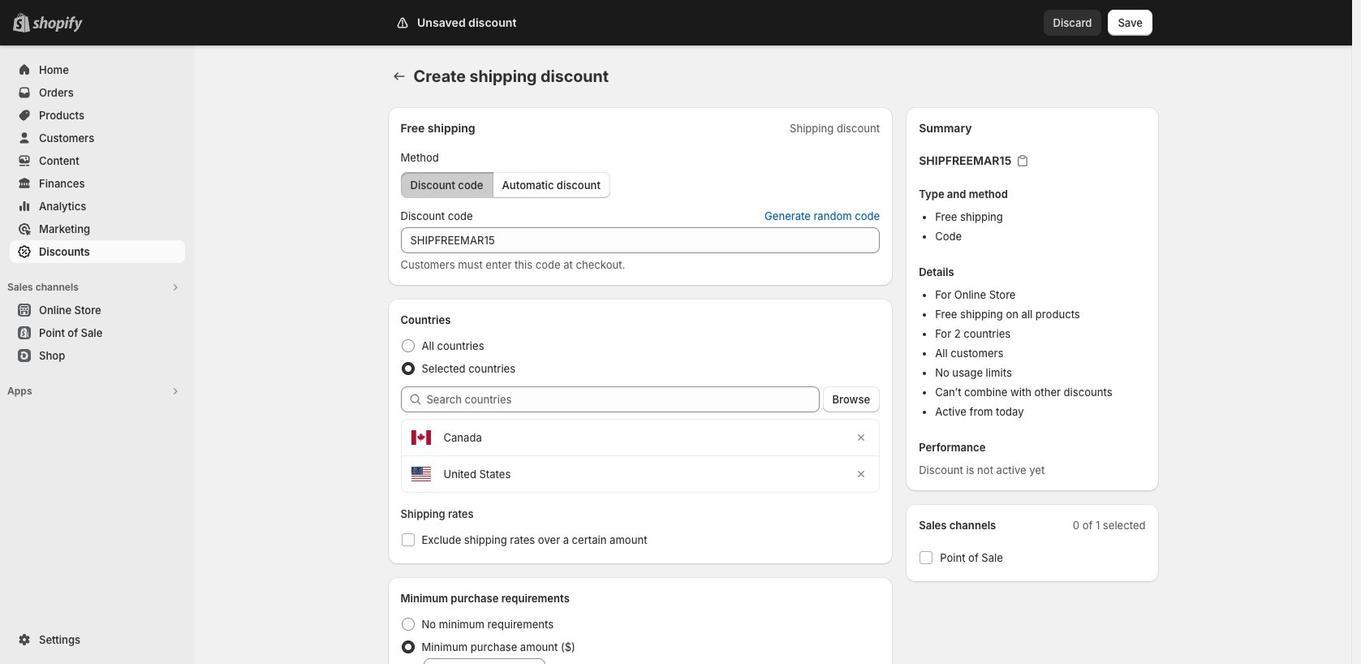 Task type: describe. For each thing, give the bounding box(es) containing it.
0.00 text field
[[445, 659, 545, 664]]



Task type: locate. For each thing, give the bounding box(es) containing it.
Search countries text field
[[427, 387, 820, 413]]

shopify image
[[32, 16, 83, 32]]

None text field
[[401, 227, 880, 253]]



Task type: vqa. For each thing, say whether or not it's contained in the screenshot.
Shopify image
yes



